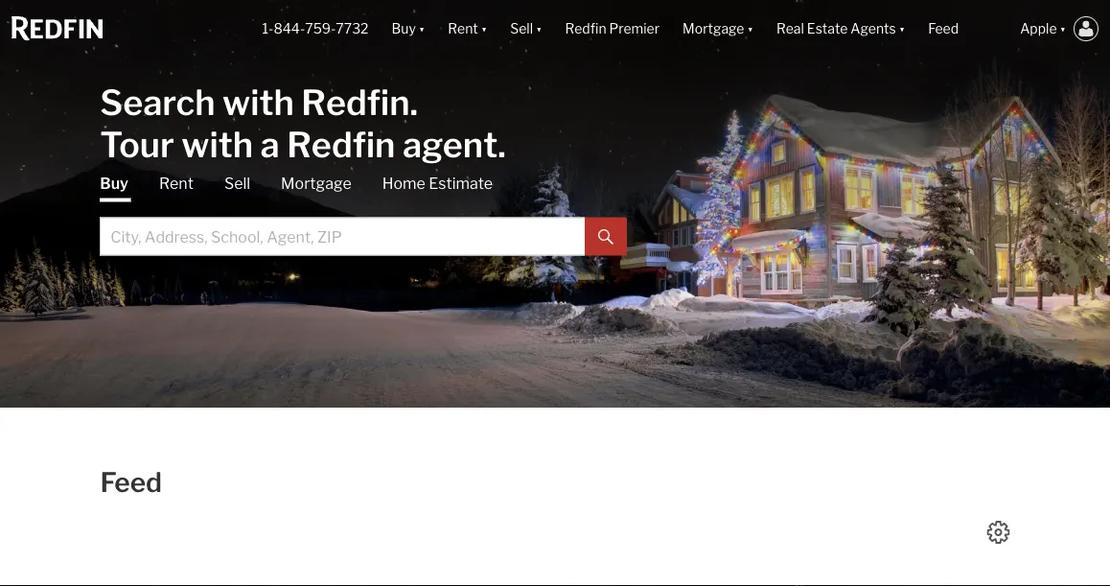 Task type: locate. For each thing, give the bounding box(es) containing it.
redfin left the premier
[[565, 21, 607, 37]]

buy for buy
[[100, 174, 128, 193]]

1 vertical spatial redfin
[[287, 123, 396, 165]]

submit search image
[[599, 229, 614, 245]]

apple
[[1021, 21, 1057, 37]]

buy ▾ button
[[392, 0, 425, 58]]

mortgage link
[[281, 173, 352, 194]]

sell ▾
[[510, 21, 542, 37]]

0 horizontal spatial sell
[[224, 174, 250, 193]]

1-
[[262, 21, 274, 37]]

mortgage
[[683, 21, 745, 37], [281, 174, 352, 193]]

0 horizontal spatial redfin
[[287, 123, 396, 165]]

1 horizontal spatial sell
[[510, 21, 533, 37]]

sell for sell
[[224, 174, 250, 193]]

▾
[[419, 21, 425, 37], [481, 21, 487, 37], [536, 21, 542, 37], [748, 21, 754, 37], [899, 21, 906, 37], [1060, 21, 1067, 37]]

0 horizontal spatial feed
[[100, 466, 162, 499]]

mortgage ▾ button
[[671, 0, 765, 58]]

feed
[[929, 21, 959, 37], [100, 466, 162, 499]]

0 horizontal spatial rent
[[159, 174, 194, 193]]

▾ for mortgage ▾
[[748, 21, 754, 37]]

agents
[[851, 21, 896, 37]]

0 horizontal spatial buy
[[100, 174, 128, 193]]

1 vertical spatial sell
[[224, 174, 250, 193]]

rent for rent
[[159, 174, 194, 193]]

1 horizontal spatial buy
[[392, 21, 416, 37]]

0 vertical spatial sell
[[510, 21, 533, 37]]

1 horizontal spatial rent
[[448, 21, 478, 37]]

rent for rent ▾
[[448, 21, 478, 37]]

rent
[[448, 21, 478, 37], [159, 174, 194, 193]]

buy right 7732
[[392, 21, 416, 37]]

tab list
[[100, 173, 627, 256]]

redfin.
[[301, 81, 418, 123]]

▾ left real
[[748, 21, 754, 37]]

▾ right the apple
[[1060, 21, 1067, 37]]

estate
[[807, 21, 848, 37]]

rent inside dropdown button
[[448, 21, 478, 37]]

1 vertical spatial rent
[[159, 174, 194, 193]]

City, Address, School, Agent, ZIP search field
[[100, 217, 585, 256]]

redfin
[[565, 21, 607, 37], [287, 123, 396, 165]]

buy
[[392, 21, 416, 37], [100, 174, 128, 193]]

with
[[223, 81, 294, 123], [182, 123, 253, 165]]

0 vertical spatial mortgage
[[683, 21, 745, 37]]

mortgage for mortgage ▾
[[683, 21, 745, 37]]

1 horizontal spatial feed
[[929, 21, 959, 37]]

1 vertical spatial mortgage
[[281, 174, 352, 193]]

1-844-759-7732
[[262, 21, 369, 37]]

0 vertical spatial rent
[[448, 21, 478, 37]]

844-
[[274, 21, 305, 37]]

1 ▾ from the left
[[419, 21, 425, 37]]

1 vertical spatial buy
[[100, 174, 128, 193]]

sell right rent link on the left
[[224, 174, 250, 193]]

6 ▾ from the left
[[1060, 21, 1067, 37]]

buy ▾
[[392, 21, 425, 37]]

sell right rent ▾
[[510, 21, 533, 37]]

buy inside tab list
[[100, 174, 128, 193]]

real estate agents ▾ button
[[765, 0, 917, 58]]

agent.
[[403, 123, 506, 165]]

rent down "tour"
[[159, 174, 194, 193]]

estimate
[[429, 174, 493, 193]]

7732
[[336, 21, 369, 37]]

mortgage inside mortgage ▾ dropdown button
[[683, 21, 745, 37]]

3 ▾ from the left
[[536, 21, 542, 37]]

feed inside "button"
[[929, 21, 959, 37]]

1 horizontal spatial mortgage
[[683, 21, 745, 37]]

tour
[[100, 123, 174, 165]]

▾ left rent ▾
[[419, 21, 425, 37]]

sell ▾ button
[[510, 0, 542, 58]]

mortgage inside tab list
[[281, 174, 352, 193]]

rent ▾ button
[[448, 0, 487, 58]]

buy down "tour"
[[100, 174, 128, 193]]

0 vertical spatial buy
[[392, 21, 416, 37]]

redfin up mortgage link
[[287, 123, 396, 165]]

sell
[[510, 21, 533, 37], [224, 174, 250, 193]]

redfin inside search with redfin. tour with a redfin agent.
[[287, 123, 396, 165]]

buy inside dropdown button
[[392, 21, 416, 37]]

rent ▾
[[448, 21, 487, 37]]

real estate agents ▾ link
[[777, 0, 906, 58]]

▾ for sell ▾
[[536, 21, 542, 37]]

mortgage up city, address, school, agent, zip search field
[[281, 174, 352, 193]]

0 vertical spatial feed
[[929, 21, 959, 37]]

1 horizontal spatial redfin
[[565, 21, 607, 37]]

0 horizontal spatial mortgage
[[281, 174, 352, 193]]

rent ▾ button
[[437, 0, 499, 58]]

with up the sell link
[[182, 123, 253, 165]]

▾ right rent ▾
[[536, 21, 542, 37]]

buy ▾ button
[[380, 0, 437, 58]]

2 ▾ from the left
[[481, 21, 487, 37]]

▾ right agents
[[899, 21, 906, 37]]

4 ▾ from the left
[[748, 21, 754, 37]]

0 vertical spatial redfin
[[565, 21, 607, 37]]

rent right buy ▾
[[448, 21, 478, 37]]

▾ left sell ▾
[[481, 21, 487, 37]]

sell inside dropdown button
[[510, 21, 533, 37]]

mortgage left real
[[683, 21, 745, 37]]



Task type: vqa. For each thing, say whether or not it's contained in the screenshot.
Home
yes



Task type: describe. For each thing, give the bounding box(es) containing it.
feed button
[[917, 0, 1009, 58]]

▾ for buy ▾
[[419, 21, 425, 37]]

home estimate
[[382, 174, 493, 193]]

sell link
[[224, 173, 250, 194]]

sell ▾ button
[[499, 0, 554, 58]]

home
[[382, 174, 426, 193]]

1-844-759-7732 link
[[262, 21, 369, 37]]

a
[[260, 123, 280, 165]]

search
[[100, 81, 215, 123]]

premier
[[610, 21, 660, 37]]

759-
[[305, 21, 336, 37]]

▾ for rent ▾
[[481, 21, 487, 37]]

mortgage ▾ button
[[683, 0, 754, 58]]

mortgage ▾
[[683, 21, 754, 37]]

rent link
[[159, 173, 194, 194]]

mortgage for mortgage
[[281, 174, 352, 193]]

search with redfin. tour with a redfin agent.
[[100, 81, 506, 165]]

real
[[777, 21, 805, 37]]

buy link
[[100, 173, 128, 202]]

redfin premier
[[565, 21, 660, 37]]

sell for sell ▾
[[510, 21, 533, 37]]

apple ▾
[[1021, 21, 1067, 37]]

5 ▾ from the left
[[899, 21, 906, 37]]

buy for buy ▾
[[392, 21, 416, 37]]

1 vertical spatial feed
[[100, 466, 162, 499]]

redfin premier button
[[554, 0, 671, 58]]

with down 1-
[[223, 81, 294, 123]]

▾ for apple ▾
[[1060, 21, 1067, 37]]

real estate agents ▾
[[777, 21, 906, 37]]

home estimate link
[[382, 173, 493, 194]]

redfin inside button
[[565, 21, 607, 37]]

tab list containing buy
[[100, 173, 627, 256]]



